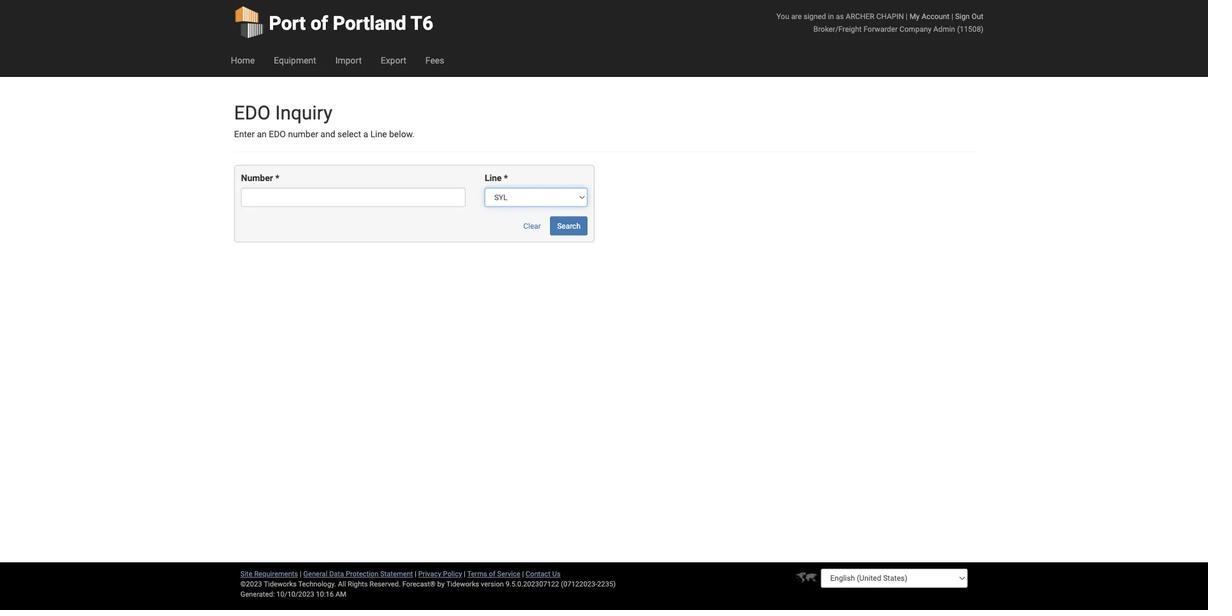 Task type: describe. For each thing, give the bounding box(es) containing it.
privacy policy link
[[419, 570, 462, 578]]

search
[[557, 221, 581, 230]]

clear button
[[517, 216, 548, 235]]

version
[[481, 580, 504, 588]]

tideworks
[[447, 580, 479, 588]]

| up forecast®
[[415, 570, 417, 578]]

my
[[910, 12, 920, 21]]

broker/freight
[[814, 24, 862, 33]]

contact
[[526, 570, 551, 578]]

inquiry
[[275, 101, 333, 124]]

forecast®
[[403, 580, 436, 588]]

site
[[241, 570, 253, 578]]

statement
[[380, 570, 413, 578]]

| left sign
[[952, 12, 954, 21]]

10:16
[[316, 590, 334, 598]]

line *
[[485, 173, 508, 183]]

general
[[304, 570, 328, 578]]

1 horizontal spatial line
[[485, 173, 502, 183]]

select
[[338, 129, 361, 139]]

requirements
[[254, 570, 298, 578]]

port
[[269, 12, 306, 34]]

1 vertical spatial edo
[[269, 129, 286, 139]]

port of portland t6
[[269, 12, 433, 34]]

enter
[[234, 129, 255, 139]]

number
[[288, 129, 318, 139]]

technology.
[[298, 580, 336, 588]]

my account link
[[910, 12, 950, 21]]

in
[[828, 12, 834, 21]]

export button
[[371, 44, 416, 76]]

2235)
[[598, 580, 616, 588]]

below.
[[389, 129, 415, 139]]

equipment
[[274, 55, 316, 65]]

search button
[[550, 216, 588, 235]]

terms of service link
[[467, 570, 521, 578]]

(11508)
[[958, 24, 984, 33]]

a
[[364, 129, 368, 139]]

site requirements | general data protection statement | privacy policy | terms of service | contact us ©2023 tideworks technology. all rights reserved. forecast® by tideworks version 9.5.0.202307122 (07122023-2235) generated: 10/10/2023 10:16 am
[[241, 570, 616, 598]]

site requirements link
[[241, 570, 298, 578]]

terms
[[467, 570, 487, 578]]

forwarder
[[864, 24, 898, 33]]

data
[[329, 570, 344, 578]]

port of portland t6 link
[[234, 0, 433, 44]]

privacy
[[419, 570, 441, 578]]

line inside edo inquiry enter an edo number and select a line below.
[[371, 129, 387, 139]]

number *
[[241, 173, 279, 183]]

©2023 tideworks
[[241, 580, 297, 588]]

home button
[[221, 44, 264, 76]]

fees
[[426, 55, 445, 65]]

reserved.
[[370, 580, 401, 588]]

of inside site requirements | general data protection statement | privacy policy | terms of service | contact us ©2023 tideworks technology. all rights reserved. forecast® by tideworks version 9.5.0.202307122 (07122023-2235) generated: 10/10/2023 10:16 am
[[489, 570, 496, 578]]

| up tideworks
[[464, 570, 466, 578]]

signed
[[804, 12, 827, 21]]

0 horizontal spatial of
[[311, 12, 328, 34]]

account
[[922, 12, 950, 21]]

are
[[792, 12, 802, 21]]

contact us link
[[526, 570, 561, 578]]

policy
[[443, 570, 462, 578]]

archer
[[846, 12, 875, 21]]



Task type: locate. For each thing, give the bounding box(es) containing it.
chapin
[[877, 12, 904, 21]]

rights
[[348, 580, 368, 588]]

| left general
[[300, 570, 302, 578]]

am
[[336, 590, 347, 598]]

home
[[231, 55, 255, 65]]

number
[[241, 173, 273, 183]]

export
[[381, 55, 407, 65]]

company
[[900, 24, 932, 33]]

edo inquiry enter an edo number and select a line below.
[[234, 101, 415, 139]]

import
[[335, 55, 362, 65]]

you are signed in as archer chapin | my account | sign out broker/freight forwarder company admin (11508)
[[777, 12, 984, 33]]

admin
[[934, 24, 956, 33]]

1 vertical spatial line
[[485, 173, 502, 183]]

of right 'port' at the top left of page
[[311, 12, 328, 34]]

you
[[777, 12, 790, 21]]

portland
[[333, 12, 407, 34]]

t6
[[411, 12, 433, 34]]

0 vertical spatial of
[[311, 12, 328, 34]]

sign
[[956, 12, 970, 21]]

1 vertical spatial of
[[489, 570, 496, 578]]

0 horizontal spatial *
[[275, 173, 279, 183]]

general data protection statement link
[[304, 570, 413, 578]]

1 horizontal spatial *
[[504, 173, 508, 183]]

edo up enter
[[234, 101, 271, 124]]

import button
[[326, 44, 371, 76]]

0 horizontal spatial line
[[371, 129, 387, 139]]

0 vertical spatial line
[[371, 129, 387, 139]]

clear
[[524, 221, 541, 230]]

1 horizontal spatial of
[[489, 570, 496, 578]]

line
[[371, 129, 387, 139], [485, 173, 502, 183]]

protection
[[346, 570, 379, 578]]

| up 9.5.0.202307122
[[522, 570, 524, 578]]

generated:
[[241, 590, 275, 598]]

by
[[438, 580, 445, 588]]

0 vertical spatial edo
[[234, 101, 271, 124]]

out
[[972, 12, 984, 21]]

| left my
[[906, 12, 908, 21]]

2 * from the left
[[504, 173, 508, 183]]

service
[[497, 570, 521, 578]]

* for line *
[[504, 173, 508, 183]]

as
[[836, 12, 844, 21]]

9.5.0.202307122
[[506, 580, 559, 588]]

*
[[275, 173, 279, 183], [504, 173, 508, 183]]

of up version
[[489, 570, 496, 578]]

and
[[321, 129, 335, 139]]

(07122023-
[[561, 580, 598, 588]]

all
[[338, 580, 346, 588]]

* for number *
[[275, 173, 279, 183]]

10/10/2023
[[277, 590, 314, 598]]

1 * from the left
[[275, 173, 279, 183]]

fees button
[[416, 44, 454, 76]]

edo right an
[[269, 129, 286, 139]]

sign out link
[[956, 12, 984, 21]]

of
[[311, 12, 328, 34], [489, 570, 496, 578]]

|
[[906, 12, 908, 21], [952, 12, 954, 21], [300, 570, 302, 578], [415, 570, 417, 578], [464, 570, 466, 578], [522, 570, 524, 578]]

Number * text field
[[241, 188, 466, 207]]

us
[[553, 570, 561, 578]]

an
[[257, 129, 267, 139]]

edo
[[234, 101, 271, 124], [269, 129, 286, 139]]

equipment button
[[264, 44, 326, 76]]



